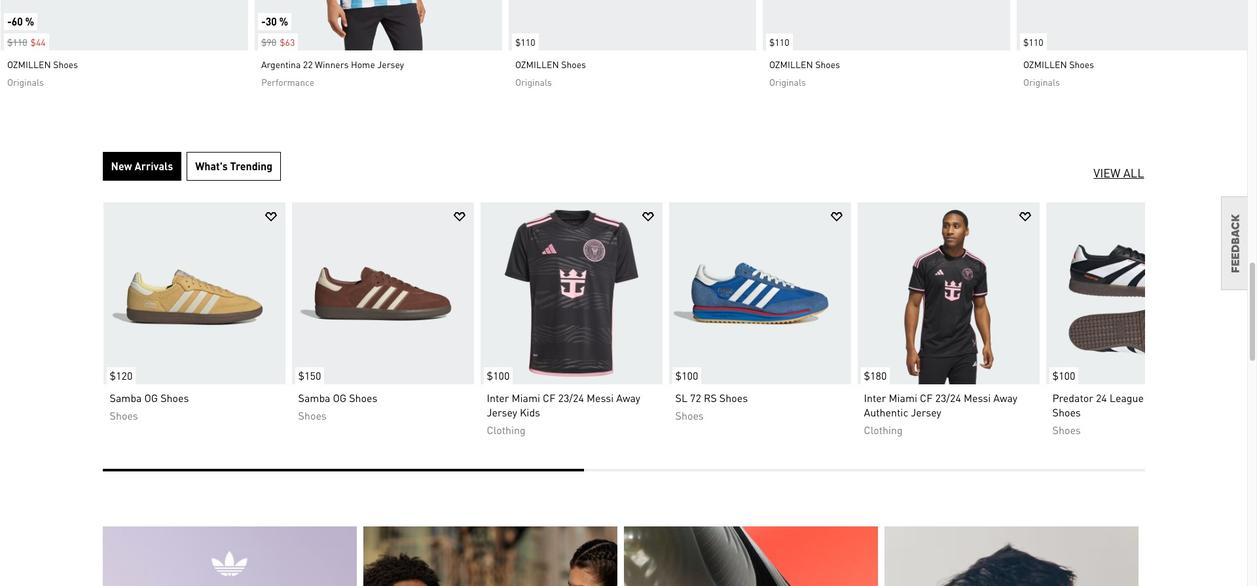 Task type: locate. For each thing, give the bounding box(es) containing it.
miami inside 'inter miami cf 23/24 messi away authentic jersey clothing'
[[889, 391, 918, 405]]

0 horizontal spatial $100
[[487, 369, 510, 382]]

2 cf from the left
[[920, 391, 933, 405]]

2 $110 link from the left
[[763, 0, 1011, 50]]

0 horizontal spatial -
[[7, 14, 12, 28]]

1 away from the left
[[617, 391, 641, 405]]

4 wishlist inactive button from the left
[[829, 209, 845, 224]]

23/24 inside inter miami cf 23/24 messi away jersey kids clothing
[[558, 391, 584, 405]]

1 horizontal spatial clothing
[[864, 423, 903, 437]]

cf inside inter miami cf 23/24 messi away jersey kids clothing
[[543, 391, 556, 405]]

2 horizontal spatial jersey
[[911, 405, 942, 419]]

4 ozmillen from the left
[[1024, 58, 1067, 70]]

samba og shoes shoes down $120
[[110, 391, 189, 422]]

samba og shoes shoes for $120
[[110, 391, 189, 422]]

miami
[[512, 391, 540, 405], [889, 391, 918, 405]]

0 horizontal spatial messi
[[587, 391, 614, 405]]

messi
[[587, 391, 614, 405], [964, 391, 991, 405]]

predator 24 league low freestyle shoes image
[[1046, 202, 1228, 384]]

- up $110 $44
[[7, 14, 12, 28]]

1 horizontal spatial jersey
[[487, 405, 517, 419]]

2 $100 from the left
[[676, 369, 698, 382]]

0 horizontal spatial cf
[[543, 391, 556, 405]]

4 ozmillen shoes image from the left
[[1017, 0, 1258, 50]]

$120 link
[[103, 202, 285, 384]]

kids
[[520, 405, 540, 419]]

what's trending button
[[187, 152, 281, 181]]

1 $100 from the left
[[487, 369, 510, 382]]

1 $100 link from the left
[[480, 202, 663, 384]]

inter miami cf 23/24 messi away jersey kids image
[[480, 202, 663, 384]]

23/24
[[558, 391, 584, 405], [936, 391, 961, 405]]

% for -30 %
[[279, 14, 288, 28]]

-
[[7, 14, 12, 28], [261, 14, 266, 28]]

wishlist inactive image for $180
[[1018, 209, 1033, 224]]

2 % from the left
[[279, 14, 288, 28]]

trending
[[230, 159, 273, 173]]

2 away from the left
[[994, 391, 1018, 405]]

1 horizontal spatial samba og shoes image
[[292, 202, 474, 384]]

4 ozmillen shoes originals from the left
[[1024, 58, 1095, 88]]

away inside inter miami cf 23/24 messi away jersey kids clothing
[[617, 391, 641, 405]]

$100 for inter
[[487, 369, 510, 382]]

jersey inside 'inter miami cf 23/24 messi away authentic jersey clothing'
[[911, 405, 942, 419]]

wishlist inactive button for "inter miami cf 23/24 messi away authentic jersey" image
[[1018, 209, 1033, 224]]

0 horizontal spatial samba og shoes shoes
[[110, 391, 189, 422]]

scrollbar
[[103, 469, 1145, 474]]

samba down $150
[[298, 391, 330, 405]]

cf
[[543, 391, 556, 405], [920, 391, 933, 405]]

3 $100 from the left
[[1053, 369, 1076, 382]]

1 horizontal spatial messi
[[964, 391, 991, 405]]

23/24 for jersey
[[936, 391, 961, 405]]

cf for jersey
[[920, 391, 933, 405]]

wishlist inactive image for $100
[[640, 209, 656, 224]]

2 samba og shoes image from the left
[[292, 202, 474, 384]]

1 inter from the left
[[487, 391, 509, 405]]

1 $110 link from the left
[[509, 0, 757, 50]]

1 horizontal spatial %
[[279, 14, 288, 28]]

miami for jersey
[[889, 391, 918, 405]]

authentic
[[864, 405, 909, 419]]

0 horizontal spatial jersey
[[377, 58, 404, 70]]

inter for inter miami cf 23/24 messi away jersey kids clothing
[[487, 391, 509, 405]]

miami up kids at left bottom
[[512, 391, 540, 405]]

samba og shoes shoes for $150
[[298, 391, 378, 422]]

1 originals from the left
[[7, 76, 44, 88]]

1 horizontal spatial $110 link
[[763, 0, 1011, 50]]

$110 link
[[509, 0, 757, 50], [763, 0, 1011, 50], [1017, 0, 1258, 50]]

% right 30
[[279, 14, 288, 28]]

$100 link
[[480, 202, 663, 384], [669, 202, 851, 384], [1046, 202, 1228, 384]]

3 $100 link from the left
[[1046, 202, 1228, 384]]

2 messi from the left
[[964, 391, 991, 405]]

clothing down kids at left bottom
[[487, 423, 526, 437]]

red originals 2023 fall winter image image
[[885, 526, 1139, 586]]

2 og from the left
[[333, 391, 347, 405]]

1 - from the left
[[7, 14, 12, 28]]

ozmillen shoes image
[[1, 0, 248, 50], [509, 0, 757, 50], [763, 0, 1011, 50], [1017, 0, 1258, 50]]

2 clothing from the left
[[864, 423, 903, 437]]

0 horizontal spatial $110 link
[[509, 0, 757, 50]]

wishlist inactive button for samba og shoes image corresponding to $120
[[263, 209, 279, 224]]

0 horizontal spatial clothing
[[487, 423, 526, 437]]

0 horizontal spatial miami
[[512, 391, 540, 405]]

1 clothing from the left
[[487, 423, 526, 437]]

messi inside inter miami cf 23/24 messi away jersey kids clothing
[[587, 391, 614, 405]]

clothing down authentic
[[864, 423, 903, 437]]

2 $110 from the left
[[515, 36, 535, 48]]

wishlist inactive image for $150
[[452, 209, 467, 224]]

30
[[266, 14, 277, 28]]

1 horizontal spatial og
[[333, 391, 347, 405]]

1 horizontal spatial -
[[261, 14, 266, 28]]

2 wishlist inactive image from the left
[[452, 209, 467, 224]]

inter inside inter miami cf 23/24 messi away jersey kids clothing
[[487, 391, 509, 405]]

list containing $120
[[103, 202, 1258, 448]]

ozmillen shoes originals
[[7, 58, 78, 88], [515, 58, 586, 88], [770, 58, 840, 88], [1024, 58, 1095, 88]]

23/24 inside 'inter miami cf 23/24 messi away authentic jersey clothing'
[[936, 391, 961, 405]]

- up $90
[[261, 14, 266, 28]]

3 ozmillen shoes image from the left
[[763, 0, 1011, 50]]

miami up authentic
[[889, 391, 918, 405]]

1 horizontal spatial cf
[[920, 391, 933, 405]]

samba og shoes shoes
[[110, 391, 189, 422], [298, 391, 378, 422]]

2 samba og shoes shoes from the left
[[298, 391, 378, 422]]

1 wishlist inactive image from the left
[[263, 209, 279, 224]]

clothing for authentic
[[864, 423, 903, 437]]

1 horizontal spatial away
[[994, 391, 1018, 405]]

$120
[[110, 369, 133, 382]]

3 originals from the left
[[770, 76, 806, 88]]

low
[[1147, 391, 1166, 405]]

$63
[[280, 36, 295, 48]]

wishlist inactive image for $120
[[263, 209, 279, 224]]

1 horizontal spatial miami
[[889, 391, 918, 405]]

$150
[[298, 369, 321, 382]]

1 horizontal spatial samba og shoes shoes
[[298, 391, 378, 422]]

new arrivals button
[[103, 152, 182, 181]]

$150 link
[[292, 202, 474, 384]]

3 wishlist inactive button from the left
[[640, 209, 656, 224]]

inter
[[487, 391, 509, 405], [864, 391, 887, 405]]

jersey right authentic
[[911, 405, 942, 419]]

1 cf from the left
[[543, 391, 556, 405]]

1 horizontal spatial inter
[[864, 391, 887, 405]]

0 horizontal spatial og
[[144, 391, 158, 405]]

1 ozmillen from the left
[[7, 58, 51, 70]]

0 horizontal spatial $100 link
[[480, 202, 663, 384]]

clothing
[[487, 423, 526, 437], [864, 423, 903, 437]]

1 miami from the left
[[512, 391, 540, 405]]

-60 %
[[7, 14, 34, 28]]

cf for kids
[[543, 391, 556, 405]]

2 $100 link from the left
[[669, 202, 851, 384]]

1 horizontal spatial $100
[[676, 369, 698, 382]]

2 samba from the left
[[298, 391, 330, 405]]

1 horizontal spatial 23/24
[[936, 391, 961, 405]]

2 horizontal spatial $110 link
[[1017, 0, 1258, 50]]

%
[[25, 14, 34, 28], [279, 14, 288, 28]]

4 wishlist inactive image from the left
[[1018, 209, 1033, 224]]

1 og from the left
[[144, 391, 158, 405]]

cf inside 'inter miami cf 23/24 messi away authentic jersey clothing'
[[920, 391, 933, 405]]

2 ozmillen shoes image from the left
[[509, 0, 757, 50]]

23/24 for kids
[[558, 391, 584, 405]]

samba og shoes shoes down $150
[[298, 391, 378, 422]]

away
[[617, 391, 641, 405], [994, 391, 1018, 405]]

$180 link
[[858, 202, 1040, 384]]

ozmillen shoes image for 2nd $110 link from the right
[[763, 0, 1011, 50]]

wishlist inactive button
[[263, 209, 279, 224], [452, 209, 467, 224], [640, 209, 656, 224], [829, 209, 845, 224], [1018, 209, 1033, 224]]

2 ozmillen from the left
[[515, 58, 559, 70]]

list
[[0, 0, 1258, 99], [103, 202, 1258, 448], [0, 526, 1250, 586]]

3 ozmillen from the left
[[770, 58, 813, 70]]

1 horizontal spatial samba
[[298, 391, 330, 405]]

$110
[[7, 36, 27, 48], [515, 36, 535, 48], [770, 36, 790, 48], [1024, 36, 1044, 48]]

new
[[111, 159, 132, 173]]

messi inside 'inter miami cf 23/24 messi away authentic jersey clothing'
[[964, 391, 991, 405]]

1 % from the left
[[25, 14, 34, 28]]

miami inside inter miami cf 23/24 messi away jersey kids clothing
[[512, 391, 540, 405]]

1 samba og shoes image from the left
[[103, 202, 285, 384]]

2 horizontal spatial $100 link
[[1046, 202, 1228, 384]]

predator 24 league low freestyle shoes shoes
[[1053, 391, 1211, 437]]

0 horizontal spatial away
[[617, 391, 641, 405]]

jersey right home at the top of page
[[377, 58, 404, 70]]

4 $110 from the left
[[1024, 36, 1044, 48]]

clothing inside inter miami cf 23/24 messi away jersey kids clothing
[[487, 423, 526, 437]]

argentina 22 winners home jersey performance
[[261, 58, 404, 88]]

clothing inside 'inter miami cf 23/24 messi away authentic jersey clothing'
[[864, 423, 903, 437]]

$100
[[487, 369, 510, 382], [676, 369, 698, 382], [1053, 369, 1076, 382]]

0 horizontal spatial samba
[[110, 391, 142, 405]]

3 wishlist inactive image from the left
[[640, 209, 656, 224]]

performance
[[261, 76, 314, 88]]

samba og shoes image
[[103, 202, 285, 384], [292, 202, 474, 384]]

5 wishlist inactive button from the left
[[1018, 209, 1033, 224]]

ozmillen shoes image for third $110 link from the left
[[1017, 0, 1258, 50]]

1 wishlist inactive button from the left
[[263, 209, 279, 224]]

2 miami from the left
[[889, 391, 918, 405]]

2 wishlist inactive button from the left
[[452, 209, 467, 224]]

2 originals from the left
[[515, 76, 552, 88]]

% for -60 %
[[25, 14, 34, 28]]

away inside 'inter miami cf 23/24 messi away authentic jersey clothing'
[[994, 391, 1018, 405]]

samba down $120
[[110, 391, 142, 405]]

inter inside 'inter miami cf 23/24 messi away authentic jersey clothing'
[[864, 391, 887, 405]]

1 samba from the left
[[110, 391, 142, 405]]

ozmillen
[[7, 58, 51, 70], [515, 58, 559, 70], [770, 58, 813, 70], [1024, 58, 1067, 70]]

2 horizontal spatial $100
[[1053, 369, 1076, 382]]

0 horizontal spatial samba og shoes image
[[103, 202, 285, 384]]

what's
[[195, 159, 228, 173]]

shoes
[[53, 58, 78, 70], [561, 58, 586, 70], [816, 58, 840, 70], [1070, 58, 1095, 70], [161, 391, 189, 405], [349, 391, 378, 405], [720, 391, 748, 405], [1053, 405, 1081, 419], [110, 408, 138, 422], [298, 408, 327, 422], [676, 408, 704, 422], [1053, 423, 1081, 437]]

view all link
[[1093, 165, 1145, 181]]

0 vertical spatial list
[[0, 0, 1258, 99]]

wishlist inactive button for inter miami cf 23/24 messi away jersey kids image
[[640, 209, 656, 224]]

ozmillen shoes image for third $110 link from right
[[509, 0, 757, 50]]

2 23/24 from the left
[[936, 391, 961, 405]]

messi for inter miami cf 23/24 messi away jersey kids clothing
[[587, 391, 614, 405]]

jersey left kids at left bottom
[[487, 405, 517, 419]]

1 horizontal spatial $100 link
[[669, 202, 851, 384]]

jersey
[[377, 58, 404, 70], [487, 405, 517, 419], [911, 405, 942, 419]]

1 messi from the left
[[587, 391, 614, 405]]

arrivals
[[135, 159, 173, 173]]

1 23/24 from the left
[[558, 391, 584, 405]]

-30 %
[[261, 14, 288, 28]]

% right 60
[[25, 14, 34, 28]]

samba
[[110, 391, 142, 405], [298, 391, 330, 405]]

1 samba og shoes shoes from the left
[[110, 391, 189, 422]]

wishlist inactive image
[[829, 209, 845, 224]]

2 - from the left
[[261, 14, 266, 28]]

new arrivals
[[111, 159, 173, 173]]

list containing -60 %
[[0, 0, 1258, 99]]

wishlist inactive image
[[263, 209, 279, 224], [452, 209, 467, 224], [640, 209, 656, 224], [1018, 209, 1033, 224]]

1 ozmillen shoes originals from the left
[[7, 58, 78, 88]]

og
[[144, 391, 158, 405], [333, 391, 347, 405]]

0 horizontal spatial %
[[25, 14, 34, 28]]

2 inter from the left
[[864, 391, 887, 405]]

originals
[[7, 76, 44, 88], [515, 76, 552, 88], [770, 76, 806, 88], [1024, 76, 1060, 88]]

1 vertical spatial list
[[103, 202, 1258, 448]]

0 horizontal spatial 23/24
[[558, 391, 584, 405]]

0 horizontal spatial inter
[[487, 391, 509, 405]]

jersey inside inter miami cf 23/24 messi away jersey kids clothing
[[487, 405, 517, 419]]



Task type: describe. For each thing, give the bounding box(es) containing it.
22
[[303, 58, 313, 70]]

argentina 22 winners home jersey image
[[255, 0, 502, 50]]

away for inter miami cf 23/24 messi away jersey kids
[[617, 391, 641, 405]]

clothing for jersey
[[487, 423, 526, 437]]

$44
[[30, 36, 46, 48]]

2024 spring summer purple samba originals image image
[[103, 526, 357, 586]]

samba og shoes image for $150
[[292, 202, 474, 384]]

league
[[1110, 391, 1144, 405]]

arrow right long image
[[1121, 330, 1137, 346]]

home
[[351, 58, 375, 70]]

4 originals from the left
[[1024, 76, 1060, 88]]

2 vertical spatial list
[[0, 526, 1250, 586]]

freestyle
[[1169, 391, 1211, 405]]

ozmillen for first ozmillen shoes image
[[7, 58, 51, 70]]

sl 72 rs shoes shoes
[[676, 391, 748, 422]]

argentina
[[261, 58, 301, 70]]

jersey inside argentina 22 winners home jersey performance
[[377, 58, 404, 70]]

arrow right long button
[[1113, 321, 1145, 354]]

$100 for sl
[[676, 369, 698, 382]]

all
[[1124, 165, 1145, 180]]

1 ozmillen shoes image from the left
[[1, 0, 248, 50]]

samba for $120
[[110, 391, 142, 405]]

sl 72 rs shoes image
[[669, 202, 851, 384]]

3 $110 link from the left
[[1017, 0, 1258, 50]]

messi for inter miami cf 23/24 messi away authentic jersey clothing
[[964, 391, 991, 405]]

predator
[[1053, 391, 1094, 405]]

miami for kids
[[512, 391, 540, 405]]

$90
[[261, 36, 276, 48]]

inter miami cf 23/24 messi away authentic jersey image
[[858, 202, 1040, 384]]

72
[[690, 391, 701, 405]]

away for inter miami cf 23/24 messi away authentic jersey
[[994, 391, 1018, 405]]

wishlist inactive button for sl 72 rs shoes image on the right of the page
[[829, 209, 845, 224]]

$110 $44
[[7, 36, 46, 48]]

$100 link for shoes
[[669, 202, 851, 384]]

what's trending
[[195, 159, 273, 173]]

winners
[[315, 58, 349, 70]]

$90 $63
[[261, 36, 295, 48]]

$100 link for 23/24
[[480, 202, 663, 384]]

- for 30
[[261, 14, 266, 28]]

24
[[1096, 391, 1107, 405]]

inter miami cf 23/24 messi away jersey kids clothing
[[487, 391, 641, 437]]

$180
[[864, 369, 887, 382]]

wishlist inactive button for samba og shoes image for $150
[[452, 209, 467, 224]]

og for $120
[[144, 391, 158, 405]]

ozmillen for ozmillen shoes image related to third $110 link from right
[[515, 58, 559, 70]]

ozmillen for ozmillen shoes image corresponding to 2nd $110 link from the right
[[770, 58, 813, 70]]

sl
[[676, 391, 688, 405]]

60
[[12, 14, 23, 28]]

- for 60
[[7, 14, 12, 28]]

inter miami cf 23/24 messi away authentic jersey clothing
[[864, 391, 1018, 437]]

og for $150
[[333, 391, 347, 405]]

samba for $150
[[298, 391, 330, 405]]

3 $110 from the left
[[770, 36, 790, 48]]

1 $110 from the left
[[7, 36, 27, 48]]

rs
[[704, 391, 717, 405]]

3 ozmillen shoes originals from the left
[[770, 58, 840, 88]]

view all
[[1094, 165, 1145, 180]]

inter for inter miami cf 23/24 messi away authentic jersey clothing
[[864, 391, 887, 405]]

2 ozmillen shoes originals from the left
[[515, 58, 586, 88]]

ozmillen for ozmillen shoes image associated with third $110 link from the left
[[1024, 58, 1067, 70]]

view
[[1094, 165, 1121, 180]]

2024 spring summer boston marathon running image image
[[363, 526, 617, 586]]

samba og shoes image for $120
[[103, 202, 285, 384]]



Task type: vqa. For each thing, say whether or not it's contained in the screenshot.
Fleece inside the Essentials Fleece 3-Stripes Full-Zip Hoodie Men's Sportswear 3 colors · code: adiclub
no



